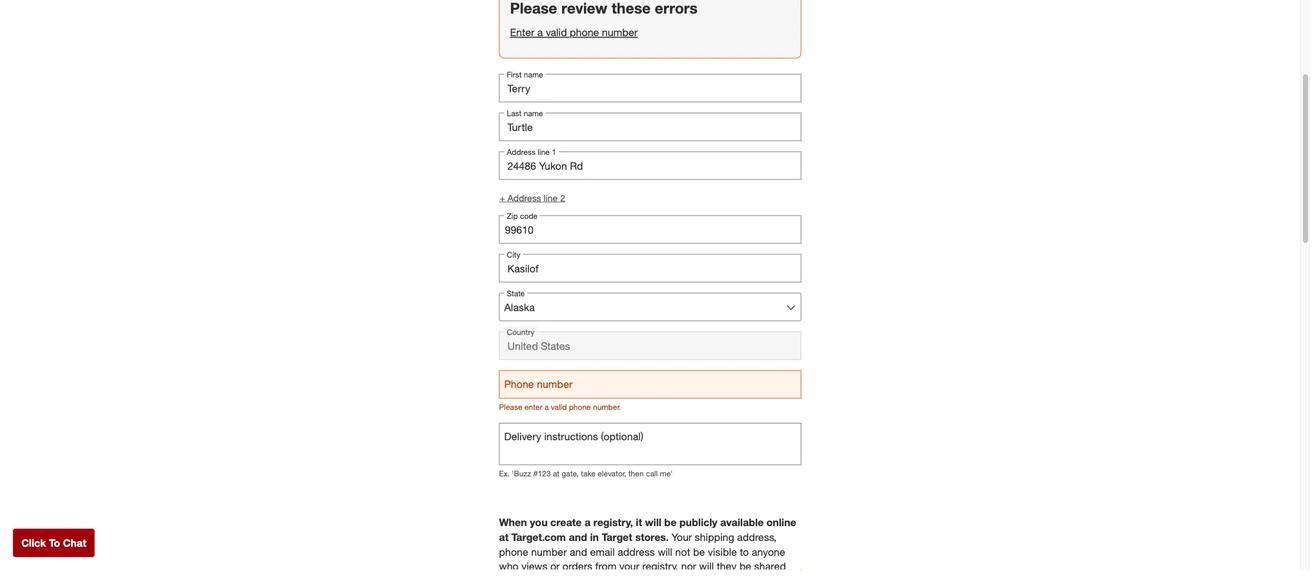 Task type: vqa. For each thing, say whether or not it's contained in the screenshot.
In
yes



Task type: locate. For each thing, give the bounding box(es) containing it.
number.
[[593, 402, 621, 412]]

visible
[[708, 546, 737, 558]]

2 vertical spatial a
[[585, 516, 591, 529]]

+
[[500, 192, 505, 204]]

phone
[[570, 26, 599, 39], [569, 402, 591, 412], [499, 546, 528, 558]]

in
[[590, 531, 599, 544]]

None text field
[[499, 74, 801, 103], [499, 113, 801, 141], [499, 254, 801, 283], [499, 423, 801, 465], [499, 74, 801, 103], [499, 113, 801, 141], [499, 254, 801, 283], [499, 423, 801, 465]]

views
[[521, 561, 547, 570]]

1 horizontal spatial registry,
[[642, 561, 678, 570]]

number for your shipping address, phone number and email address will not be visible to anyone who views or orders from your registry, nor will they be shar
[[531, 546, 567, 558]]

and left in
[[569, 531, 587, 544]]

0 vertical spatial and
[[569, 531, 587, 544]]

at
[[553, 469, 560, 478], [499, 531, 509, 544]]

click
[[21, 537, 46, 549]]

valid
[[546, 26, 567, 39], [551, 402, 567, 412]]

and up orders
[[570, 546, 587, 558]]

number
[[602, 26, 638, 39], [531, 546, 567, 558]]

at down when
[[499, 531, 509, 544]]

ex.
[[499, 469, 510, 478]]

1 horizontal spatial a
[[545, 402, 549, 412]]

1 vertical spatial and
[[570, 546, 587, 558]]

and inside your shipping address, phone number and email address will not be visible to anyone who views or orders from your registry, nor will they be shar
[[570, 546, 587, 558]]

email
[[590, 546, 615, 558]]

you
[[530, 516, 548, 529]]

not
[[675, 546, 690, 558]]

1 horizontal spatial number
[[602, 26, 638, 39]]

0 horizontal spatial at
[[499, 531, 509, 544]]

0 horizontal spatial registry,
[[593, 516, 633, 529]]

your shipping address, phone number and email address will not be visible to anyone who views or orders from your registry, nor will they be shar
[[499, 531, 786, 570]]

0 horizontal spatial be
[[664, 516, 677, 529]]

1 horizontal spatial be
[[693, 546, 705, 558]]

+ address line 2
[[500, 192, 565, 204]]

2 horizontal spatial a
[[585, 516, 591, 529]]

will right nor
[[699, 561, 714, 570]]

phone up who
[[499, 546, 528, 558]]

None telephone field
[[499, 216, 801, 244], [499, 371, 801, 399], [499, 216, 801, 244], [499, 371, 801, 399]]

ex. 'buzz #123 at gate, take elevator, then call me'
[[499, 469, 673, 478]]

0 horizontal spatial number
[[531, 546, 567, 558]]

2 horizontal spatial be
[[739, 561, 751, 570]]

please
[[499, 402, 522, 412]]

address
[[508, 192, 541, 204]]

registry, up target
[[593, 516, 633, 529]]

phone for enter a valid phone number
[[570, 26, 599, 39]]

phone inside your shipping address, phone number and email address will not be visible to anyone who views or orders from your registry, nor will they be shar
[[499, 546, 528, 558]]

available
[[720, 516, 764, 529]]

enter
[[510, 26, 535, 39]]

'buzz
[[512, 469, 531, 478]]

0 vertical spatial a
[[537, 26, 543, 39]]

chat
[[63, 537, 86, 549]]

registry, down not
[[642, 561, 678, 570]]

be right not
[[693, 546, 705, 558]]

number inside your shipping address, phone number and email address will not be visible to anyone who views or orders from your registry, nor will they be shar
[[531, 546, 567, 558]]

0 vertical spatial at
[[553, 469, 560, 478]]

take
[[581, 469, 596, 478]]

and
[[569, 531, 587, 544], [570, 546, 587, 558]]

will
[[645, 516, 661, 529], [658, 546, 672, 558], [699, 561, 714, 570]]

0 vertical spatial number
[[602, 26, 638, 39]]

1 vertical spatial valid
[[551, 402, 567, 412]]

be up your
[[664, 516, 677, 529]]

or
[[550, 561, 560, 570]]

when you create a registry, it will be publicly available online at target.com and in target stores.
[[499, 516, 796, 544]]

be
[[664, 516, 677, 529], [693, 546, 705, 558], [739, 561, 751, 570]]

will right it
[[645, 516, 661, 529]]

phone left number. on the left
[[569, 402, 591, 412]]

1 vertical spatial phone
[[569, 402, 591, 412]]

registry,
[[593, 516, 633, 529], [642, 561, 678, 570]]

None text field
[[499, 152, 801, 180], [499, 332, 801, 360], [499, 152, 801, 180], [499, 332, 801, 360]]

0 vertical spatial valid
[[546, 26, 567, 39]]

0 vertical spatial phone
[[570, 26, 599, 39]]

1 vertical spatial registry,
[[642, 561, 678, 570]]

click to chat
[[21, 537, 86, 549]]

nor
[[681, 561, 696, 570]]

a inside when you create a registry, it will be publicly available online at target.com and in target stores.
[[585, 516, 591, 529]]

enter a valid phone number
[[510, 26, 638, 39]]

they
[[717, 561, 737, 570]]

0 vertical spatial be
[[664, 516, 677, 529]]

1 horizontal spatial at
[[553, 469, 560, 478]]

at left gate,
[[553, 469, 560, 478]]

#123
[[533, 469, 551, 478]]

click to chat button
[[13, 529, 95, 557]]

will left not
[[658, 546, 672, 558]]

be down to
[[739, 561, 751, 570]]

1 vertical spatial number
[[531, 546, 567, 558]]

2
[[560, 192, 565, 204]]

a
[[537, 26, 543, 39], [545, 402, 549, 412], [585, 516, 591, 529]]

enter a valid phone number link
[[510, 25, 790, 40]]

phone right enter
[[570, 26, 599, 39]]

2 vertical spatial be
[[739, 561, 751, 570]]

it
[[636, 516, 642, 529]]

0 horizontal spatial a
[[537, 26, 543, 39]]

1 vertical spatial at
[[499, 531, 509, 544]]

+ address line 2 link
[[499, 191, 566, 205]]

2 vertical spatial phone
[[499, 546, 528, 558]]

target.com
[[511, 531, 566, 544]]

1 vertical spatial a
[[545, 402, 549, 412]]

0 vertical spatial registry,
[[593, 516, 633, 529]]

0 vertical spatial will
[[645, 516, 661, 529]]



Task type: describe. For each thing, give the bounding box(es) containing it.
elevator,
[[598, 469, 626, 478]]

create
[[550, 516, 582, 529]]

gate,
[[562, 469, 579, 478]]

to
[[49, 537, 60, 549]]

from
[[595, 561, 616, 570]]

when
[[499, 516, 527, 529]]

anyone
[[752, 546, 785, 558]]

who
[[499, 561, 519, 570]]

then
[[628, 469, 644, 478]]

please enter a valid phone number.
[[499, 402, 621, 412]]

at inside when you create a registry, it will be publicly available online at target.com and in target stores.
[[499, 531, 509, 544]]

publicly
[[679, 516, 717, 529]]

registry, inside your shipping address, phone number and email address will not be visible to anyone who views or orders from your registry, nor will they be shar
[[642, 561, 678, 570]]

target
[[602, 531, 632, 544]]

and inside when you create a registry, it will be publicly available online at target.com and in target stores.
[[569, 531, 587, 544]]

shipping
[[695, 531, 734, 544]]

registry, inside when you create a registry, it will be publicly available online at target.com and in target stores.
[[593, 516, 633, 529]]

orders
[[563, 561, 592, 570]]

enter
[[524, 402, 542, 412]]

phone for your shipping address, phone number and email address will not be visible to anyone who views or orders from your registry, nor will they be shar
[[499, 546, 528, 558]]

me'
[[660, 469, 673, 478]]

will inside when you create a registry, it will be publicly available online at target.com and in target stores.
[[645, 516, 661, 529]]

number for enter a valid phone number
[[602, 26, 638, 39]]

address,
[[737, 531, 777, 544]]

your
[[672, 531, 692, 544]]

line
[[544, 192, 558, 204]]

be inside when you create a registry, it will be publicly available online at target.com and in target stores.
[[664, 516, 677, 529]]

1 vertical spatial will
[[658, 546, 672, 558]]

call
[[646, 469, 658, 478]]

1 vertical spatial be
[[693, 546, 705, 558]]

online
[[767, 516, 796, 529]]

to
[[740, 546, 749, 558]]

2 vertical spatial will
[[699, 561, 714, 570]]

address
[[618, 546, 655, 558]]

stores.
[[635, 531, 669, 544]]

your
[[619, 561, 639, 570]]



